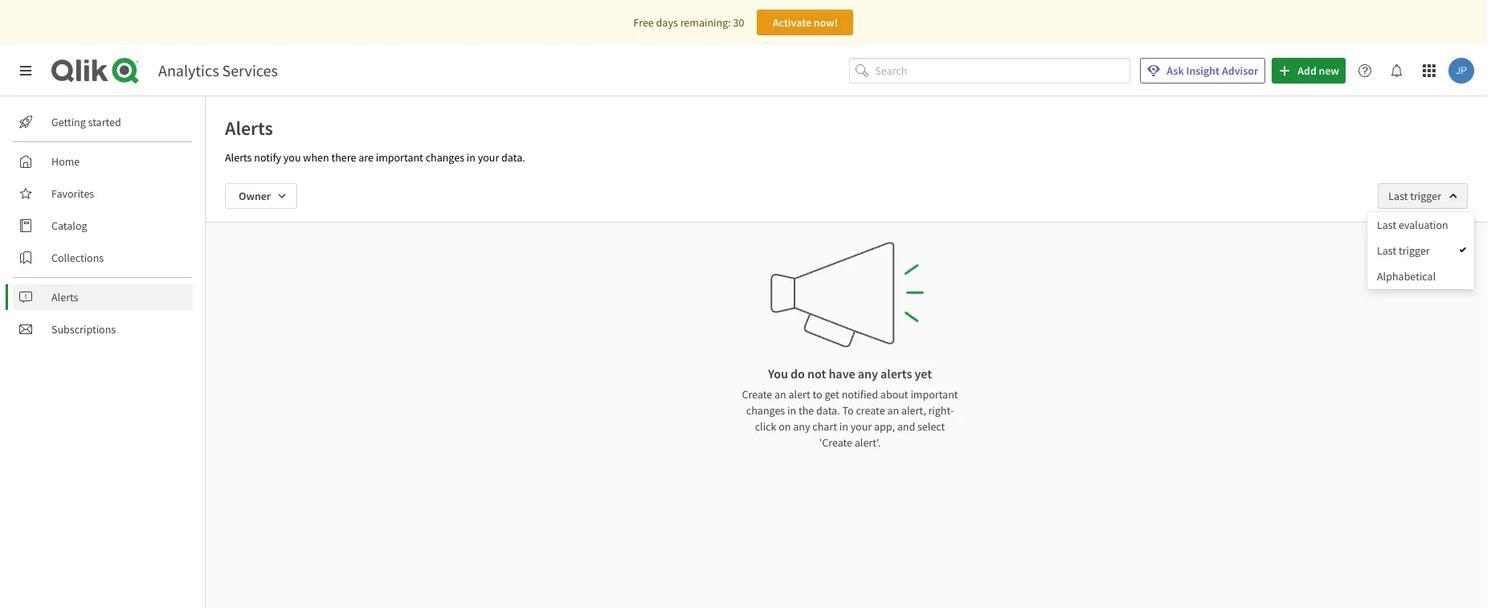 Task type: describe. For each thing, give the bounding box(es) containing it.
activate
[[773, 15, 812, 30]]

are
[[359, 150, 374, 165]]

1 vertical spatial any
[[794, 420, 811, 434]]

notified
[[842, 387, 879, 402]]

30
[[734, 15, 745, 30]]

1 horizontal spatial an
[[888, 404, 900, 418]]

1 horizontal spatial any
[[858, 366, 879, 382]]

alert
[[789, 387, 811, 402]]

last for 'last trigger' field
[[1389, 189, 1409, 203]]

remaining:
[[681, 15, 731, 30]]

trigger for 'last trigger' field
[[1411, 189, 1442, 203]]

alerts
[[881, 366, 913, 382]]

get
[[825, 387, 840, 402]]

trigger for the last trigger option
[[1399, 244, 1431, 258]]

favorites
[[51, 186, 94, 201]]

on
[[779, 420, 791, 434]]

now!
[[814, 15, 839, 30]]

collections
[[51, 251, 104, 265]]

favorites link
[[13, 181, 193, 207]]

and
[[898, 420, 916, 434]]

services
[[222, 60, 278, 80]]

your inside you do not have any alerts yet create an alert to get notified about important changes in the data. to create an alert, right- click on any chart in your app, and select 'create alert'.
[[851, 420, 872, 434]]

ask
[[1167, 64, 1185, 78]]

do
[[791, 366, 805, 382]]

yet
[[915, 366, 932, 382]]

changes inside you do not have any alerts yet create an alert to get notified about important changes in the data. to create an alert, right- click on any chart in your app, and select 'create alert'.
[[747, 404, 786, 418]]

started
[[88, 115, 121, 129]]

Last trigger field
[[1379, 183, 1469, 209]]

free days remaining: 30
[[634, 15, 745, 30]]

Search text field
[[876, 58, 1131, 84]]

alert'.
[[855, 436, 881, 450]]

getting started
[[51, 115, 121, 129]]

0 vertical spatial important
[[376, 150, 423, 165]]

last evaluation
[[1378, 218, 1449, 232]]

collections link
[[13, 245, 193, 271]]

important inside you do not have any alerts yet create an alert to get notified about important changes in the data. to create an alert, right- click on any chart in your app, and select 'create alert'.
[[911, 387, 959, 402]]

you
[[284, 150, 301, 165]]

getting started link
[[13, 109, 193, 135]]

you do not have any alerts yet create an alert to get notified about important changes in the data. to create an alert, right- click on any chart in your app, and select 'create alert'.
[[742, 366, 959, 450]]

0 horizontal spatial data.
[[502, 150, 525, 165]]

last trigger option
[[1368, 238, 1475, 264]]

to
[[843, 404, 854, 418]]

insight
[[1187, 64, 1220, 78]]

free
[[634, 15, 654, 30]]

alerts link
[[13, 285, 193, 310]]

the
[[799, 404, 814, 418]]

list box inside filters region
[[1368, 212, 1475, 289]]

to
[[813, 387, 823, 402]]

last for last evaluation option
[[1378, 218, 1397, 232]]

0 vertical spatial an
[[775, 387, 787, 402]]

when
[[303, 150, 329, 165]]

days
[[656, 15, 678, 30]]



Task type: locate. For each thing, give the bounding box(es) containing it.
trigger inside option
[[1399, 244, 1431, 258]]

list box
[[1368, 212, 1475, 289]]

'create
[[820, 436, 853, 450]]

close sidebar menu image
[[19, 64, 32, 77]]

0 horizontal spatial an
[[775, 387, 787, 402]]

1 vertical spatial important
[[911, 387, 959, 402]]

0 horizontal spatial any
[[794, 420, 811, 434]]

alphabetical option
[[1368, 264, 1475, 289]]

1 vertical spatial an
[[888, 404, 900, 418]]

last trigger up last evaluation
[[1389, 189, 1442, 203]]

1 horizontal spatial in
[[788, 404, 797, 418]]

home
[[51, 154, 80, 169]]

last up alphabetical
[[1378, 244, 1397, 258]]

last inside field
[[1389, 189, 1409, 203]]

2 vertical spatial in
[[840, 420, 849, 434]]

0 vertical spatial your
[[478, 150, 499, 165]]

last evaluation option
[[1368, 212, 1475, 238]]

1 horizontal spatial changes
[[747, 404, 786, 418]]

an down about
[[888, 404, 900, 418]]

trigger up evaluation
[[1411, 189, 1442, 203]]

getting
[[51, 115, 86, 129]]

0 vertical spatial in
[[467, 150, 476, 165]]

0 horizontal spatial your
[[478, 150, 499, 165]]

1 vertical spatial alerts
[[225, 150, 252, 165]]

in
[[467, 150, 476, 165], [788, 404, 797, 418], [840, 420, 849, 434]]

last trigger for 'last trigger' field
[[1389, 189, 1442, 203]]

advisor
[[1223, 64, 1259, 78]]

analytics services element
[[158, 60, 278, 80]]

changes
[[426, 150, 465, 165], [747, 404, 786, 418]]

1 vertical spatial changes
[[747, 404, 786, 418]]

last trigger for the last trigger option
[[1378, 244, 1431, 258]]

catalog link
[[13, 213, 193, 239]]

searchbar element
[[850, 58, 1131, 84]]

1 vertical spatial trigger
[[1399, 244, 1431, 258]]

not
[[808, 366, 827, 382]]

you
[[768, 366, 788, 382]]

changes right the "are"
[[426, 150, 465, 165]]

changes up click
[[747, 404, 786, 418]]

last inside option
[[1378, 218, 1397, 232]]

activate now!
[[773, 15, 839, 30]]

trigger inside field
[[1411, 189, 1442, 203]]

ask insight advisor button
[[1141, 58, 1266, 84]]

1 vertical spatial last
[[1378, 218, 1397, 232]]

evaluation
[[1399, 218, 1449, 232]]

1 horizontal spatial your
[[851, 420, 872, 434]]

an left alert
[[775, 387, 787, 402]]

important
[[376, 150, 423, 165], [911, 387, 959, 402]]

select
[[918, 420, 946, 434]]

ask insight advisor
[[1167, 64, 1259, 78]]

right-
[[929, 404, 954, 418]]

last trigger
[[1389, 189, 1442, 203], [1378, 244, 1431, 258]]

last up last evaluation
[[1389, 189, 1409, 203]]

last trigger up alphabetical
[[1378, 244, 1431, 258]]

subscriptions
[[51, 322, 116, 337]]

1 vertical spatial in
[[788, 404, 797, 418]]

trigger
[[1411, 189, 1442, 203], [1399, 244, 1431, 258]]

data. inside you do not have any alerts yet create an alert to get notified about important changes in the data. to create an alert, right- click on any chart in your app, and select 'create alert'.
[[817, 404, 841, 418]]

about
[[881, 387, 909, 402]]

alerts
[[225, 116, 273, 141], [225, 150, 252, 165], [51, 290, 78, 305]]

notify
[[254, 150, 281, 165]]

alphabetical
[[1378, 269, 1437, 284]]

2 vertical spatial last
[[1378, 244, 1397, 258]]

0 horizontal spatial important
[[376, 150, 423, 165]]

last
[[1389, 189, 1409, 203], [1378, 218, 1397, 232], [1378, 244, 1397, 258]]

important up right-
[[911, 387, 959, 402]]

1 horizontal spatial important
[[911, 387, 959, 402]]

activate now! link
[[758, 10, 854, 35]]

alerts notify you when there are important changes in your data.
[[225, 150, 525, 165]]

alerts inside the navigation pane element
[[51, 290, 78, 305]]

chart
[[813, 420, 838, 434]]

analytics services
[[158, 60, 278, 80]]

catalog
[[51, 219, 87, 233]]

list box containing last evaluation
[[1368, 212, 1475, 289]]

last trigger inside field
[[1389, 189, 1442, 203]]

data.
[[502, 150, 525, 165], [817, 404, 841, 418]]

filters region
[[0, 0, 1488, 609]]

any down the
[[794, 420, 811, 434]]

last left evaluation
[[1378, 218, 1397, 232]]

2 horizontal spatial in
[[840, 420, 849, 434]]

0 vertical spatial data.
[[502, 150, 525, 165]]

any
[[858, 366, 879, 382], [794, 420, 811, 434]]

have
[[829, 366, 856, 382]]

alerts up notify
[[225, 116, 273, 141]]

0 vertical spatial last
[[1389, 189, 1409, 203]]

0 horizontal spatial changes
[[426, 150, 465, 165]]

0 vertical spatial last trigger
[[1389, 189, 1442, 203]]

navigation pane element
[[0, 103, 205, 349]]

alerts up subscriptions
[[51, 290, 78, 305]]

click
[[755, 420, 777, 434]]

last inside option
[[1378, 244, 1397, 258]]

subscriptions link
[[13, 317, 193, 342]]

your
[[478, 150, 499, 165], [851, 420, 872, 434]]

alerts left notify
[[225, 150, 252, 165]]

last trigger inside option
[[1378, 244, 1431, 258]]

important right the "are"
[[376, 150, 423, 165]]

0 vertical spatial changes
[[426, 150, 465, 165]]

0 vertical spatial trigger
[[1411, 189, 1442, 203]]

home link
[[13, 149, 193, 174]]

there
[[332, 150, 356, 165]]

0 vertical spatial any
[[858, 366, 879, 382]]

create
[[856, 404, 886, 418]]

1 vertical spatial data.
[[817, 404, 841, 418]]

0 vertical spatial alerts
[[225, 116, 273, 141]]

1 horizontal spatial data.
[[817, 404, 841, 418]]

analytics
[[158, 60, 219, 80]]

create
[[742, 387, 773, 402]]

any up notified
[[858, 366, 879, 382]]

alert,
[[902, 404, 927, 418]]

0 horizontal spatial in
[[467, 150, 476, 165]]

app,
[[875, 420, 895, 434]]

1 vertical spatial last trigger
[[1378, 244, 1431, 258]]

last for the last trigger option
[[1378, 244, 1397, 258]]

trigger down last evaluation
[[1399, 244, 1431, 258]]

an
[[775, 387, 787, 402], [888, 404, 900, 418]]

1 vertical spatial your
[[851, 420, 872, 434]]

2 vertical spatial alerts
[[51, 290, 78, 305]]



Task type: vqa. For each thing, say whether or not it's contained in the screenshot.
the Insight
yes



